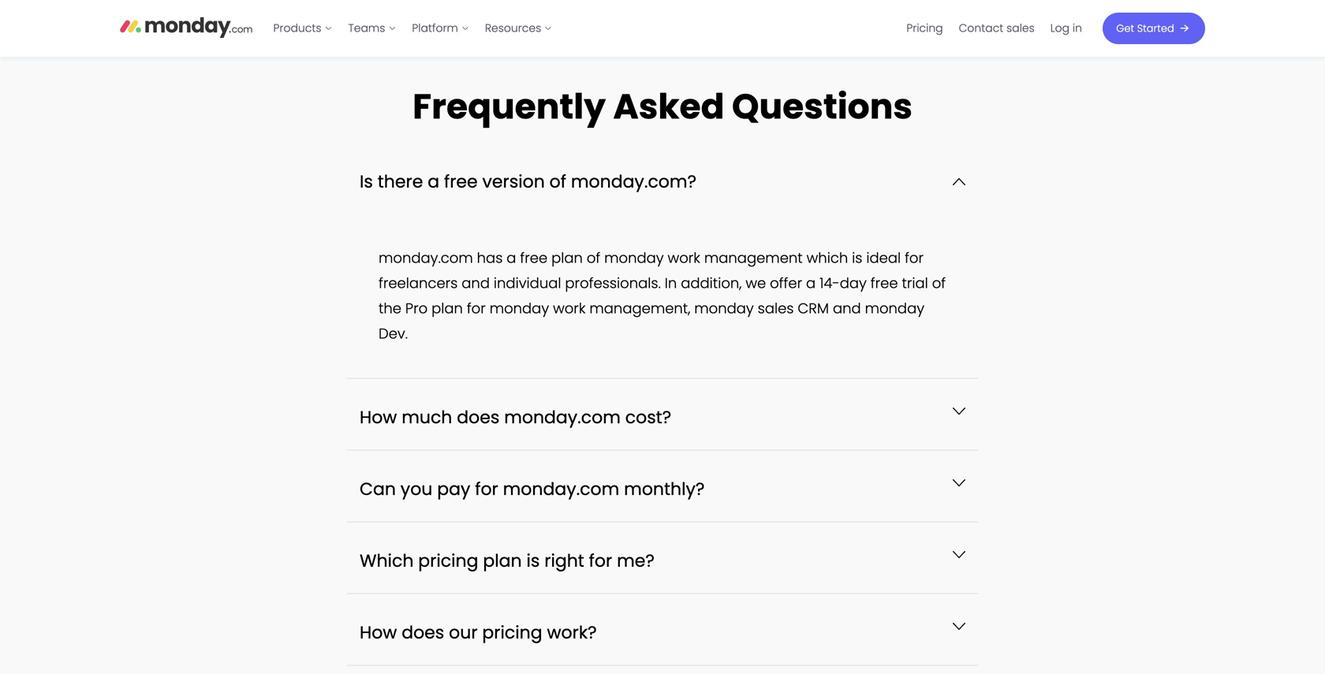 Task type: describe. For each thing, give the bounding box(es) containing it.
1 horizontal spatial pricing
[[483, 621, 543, 645]]

pricing
[[907, 20, 944, 36]]

teams
[[348, 20, 385, 36]]

plan inside which pricing plan is right for me? dropdown button
[[483, 549, 522, 573]]

me?
[[617, 549, 655, 573]]

teams link
[[341, 16, 404, 41]]

how for how much does monday.com cost?
[[360, 405, 397, 430]]

1 vertical spatial and
[[833, 299, 862, 319]]

frequently asked questions
[[413, 82, 913, 131]]

right
[[545, 549, 585, 573]]

you
[[401, 477, 433, 501]]

monday.com logo image
[[120, 10, 253, 43]]

resources link
[[477, 16, 561, 41]]

for inside can you pay for monday.com monthly? dropdown button
[[475, 477, 499, 501]]

freelancers
[[379, 273, 458, 293]]

is inside monday.com has a free plan of monday  work management which is ideal for freelancers and individual professionals. in addition, we offer a 14-day free trial of the pro plan for monday work management, monday sales crm and monday dev.
[[853, 248, 863, 268]]

management,
[[590, 299, 691, 319]]

pricing link
[[899, 16, 952, 41]]

contact
[[959, 20, 1004, 36]]

get started button
[[1103, 13, 1206, 44]]

version
[[483, 169, 545, 194]]

much
[[402, 405, 453, 430]]

2 vertical spatial of
[[933, 273, 946, 293]]

which pricing plan is right for me? button
[[347, 523, 979, 594]]

cost?
[[626, 405, 672, 430]]

1 vertical spatial does
[[402, 621, 445, 645]]

has
[[477, 248, 503, 268]]

log in
[[1051, 20, 1083, 36]]

monday down trial
[[865, 299, 925, 319]]

work?
[[547, 621, 597, 645]]

crm
[[798, 299, 829, 319]]

is there a free version of monday.com? button
[[347, 143, 979, 214]]

monday.com has a free plan of monday  work management which is ideal for freelancers and individual professionals. in addition, we offer a 14-day free trial of the pro plan for monday work management, monday sales crm and monday dev. region
[[379, 246, 947, 347]]

pay
[[437, 477, 471, 501]]

monday.com has a free plan of monday  work management which is ideal for freelancers and individual professionals. in addition, we offer a 14-day free trial of the pro plan for monday work management, monday sales crm and monday dev.
[[379, 248, 946, 344]]

we
[[746, 273, 766, 293]]

is inside which pricing plan is right for me? dropdown button
[[527, 549, 540, 573]]

ideal
[[867, 248, 901, 268]]

contact sales link
[[952, 16, 1043, 41]]

which
[[807, 248, 849, 268]]

main element
[[266, 0, 1206, 57]]

0 vertical spatial plan
[[552, 248, 583, 268]]

can you pay for monday.com monthly?
[[360, 477, 705, 501]]

is there a free version of monday.com?
[[360, 169, 697, 194]]

the
[[379, 299, 402, 319]]

started
[[1138, 21, 1175, 36]]

how does our pricing work? button
[[347, 595, 979, 666]]

0 horizontal spatial and
[[462, 273, 490, 293]]

0 horizontal spatial work
[[553, 299, 586, 319]]

monday up professionals.
[[605, 248, 664, 268]]

list containing pricing
[[899, 0, 1091, 57]]

monday.com inside monday.com has a free plan of monday  work management which is ideal for freelancers and individual professionals. in addition, we offer a 14-day free trial of the pro plan for monday work management, monday sales crm and monday dev.
[[379, 248, 473, 268]]

pro
[[406, 299, 428, 319]]

get
[[1117, 21, 1135, 36]]

platform
[[412, 20, 458, 36]]

0 vertical spatial does
[[457, 405, 500, 430]]

for up trial
[[905, 248, 924, 268]]

how does our pricing work?
[[360, 621, 597, 645]]

for down has
[[467, 299, 486, 319]]

resources
[[485, 20, 542, 36]]

which pricing plan is right for me?
[[360, 549, 655, 573]]

free for version
[[444, 169, 478, 194]]

management
[[705, 248, 803, 268]]

frequently
[[413, 82, 606, 131]]

in
[[665, 273, 677, 293]]



Task type: locate. For each thing, give the bounding box(es) containing it.
1 horizontal spatial list
[[899, 0, 1091, 57]]

2 vertical spatial a
[[807, 273, 816, 293]]

get started
[[1117, 21, 1175, 36]]

1 vertical spatial a
[[507, 248, 517, 268]]

0 horizontal spatial is
[[527, 549, 540, 573]]

professionals.
[[565, 273, 661, 293]]

a right has
[[507, 248, 517, 268]]

for left me?
[[589, 549, 613, 573]]

for
[[905, 248, 924, 268], [467, 299, 486, 319], [475, 477, 499, 501], [589, 549, 613, 573]]

a left 14-
[[807, 273, 816, 293]]

1 horizontal spatial free
[[520, 248, 548, 268]]

free inside 'dropdown button'
[[444, 169, 478, 194]]

list containing products
[[266, 0, 561, 57]]

of right trial
[[933, 273, 946, 293]]

log in link
[[1043, 16, 1091, 41]]

free
[[444, 169, 478, 194], [520, 248, 548, 268], [871, 273, 899, 293]]

1 horizontal spatial work
[[668, 248, 701, 268]]

a inside 'dropdown button'
[[428, 169, 440, 194]]

plan
[[552, 248, 583, 268], [432, 299, 463, 319], [483, 549, 522, 573]]

pricing
[[419, 549, 479, 573], [483, 621, 543, 645]]

1 vertical spatial free
[[520, 248, 548, 268]]

1 vertical spatial sales
[[758, 299, 794, 319]]

of up professionals.
[[587, 248, 601, 268]]

2 how from the top
[[360, 621, 397, 645]]

0 horizontal spatial a
[[428, 169, 440, 194]]

1 vertical spatial of
[[587, 248, 601, 268]]

day
[[840, 273, 867, 293]]

of
[[550, 169, 567, 194], [587, 248, 601, 268], [933, 273, 946, 293]]

monday.com?
[[571, 169, 697, 194]]

free for plan
[[520, 248, 548, 268]]

0 vertical spatial free
[[444, 169, 478, 194]]

1 horizontal spatial plan
[[483, 549, 522, 573]]

sales
[[1007, 20, 1035, 36], [758, 299, 794, 319]]

1 horizontal spatial and
[[833, 299, 862, 319]]

0 vertical spatial work
[[668, 248, 701, 268]]

does left our
[[402, 621, 445, 645]]

can you pay for monday.com monthly? button
[[347, 451, 979, 522]]

our
[[449, 621, 478, 645]]

2 vertical spatial monday.com
[[503, 477, 620, 501]]

2 vertical spatial plan
[[483, 549, 522, 573]]

1 horizontal spatial a
[[507, 248, 517, 268]]

2 horizontal spatial free
[[871, 273, 899, 293]]

2 vertical spatial free
[[871, 273, 899, 293]]

work up in
[[668, 248, 701, 268]]

0 vertical spatial how
[[360, 405, 397, 430]]

does
[[457, 405, 500, 430], [402, 621, 445, 645]]

0 horizontal spatial list
[[266, 0, 561, 57]]

pricing right our
[[483, 621, 543, 645]]

2 list from the left
[[899, 0, 1091, 57]]

how left much
[[360, 405, 397, 430]]

0 vertical spatial sales
[[1007, 20, 1035, 36]]

0 vertical spatial is
[[853, 248, 863, 268]]

work
[[668, 248, 701, 268], [553, 299, 586, 319]]

and down has
[[462, 273, 490, 293]]

plan right pro
[[432, 299, 463, 319]]

how for how does our pricing work?
[[360, 621, 397, 645]]

1 horizontal spatial is
[[853, 248, 863, 268]]

of right version
[[550, 169, 567, 194]]

1 horizontal spatial sales
[[1007, 20, 1035, 36]]

which
[[360, 549, 414, 573]]

monday
[[605, 248, 664, 268], [490, 299, 549, 319], [695, 299, 754, 319], [865, 299, 925, 319]]

1 how from the top
[[360, 405, 397, 430]]

of for version
[[550, 169, 567, 194]]

1 vertical spatial pricing
[[483, 621, 543, 645]]

monday.com up right
[[503, 477, 620, 501]]

of inside 'dropdown button'
[[550, 169, 567, 194]]

sales inside monday.com has a free plan of monday  work management which is ideal for freelancers and individual professionals. in addition, we offer a 14-day free trial of the pro plan for monday work management, monday sales crm and monday dev.
[[758, 299, 794, 319]]

log
[[1051, 20, 1070, 36]]

is
[[360, 169, 373, 194]]

free down ideal in the top right of the page
[[871, 273, 899, 293]]

how
[[360, 405, 397, 430], [360, 621, 397, 645]]

contact sales
[[959, 20, 1035, 36]]

plan up individual
[[552, 248, 583, 268]]

1 vertical spatial work
[[553, 299, 586, 319]]

free up individual
[[520, 248, 548, 268]]

0 horizontal spatial free
[[444, 169, 478, 194]]

free left version
[[444, 169, 478, 194]]

for right pay
[[475, 477, 499, 501]]

is up "day"
[[853, 248, 863, 268]]

sales down offer
[[758, 299, 794, 319]]

pricing right which
[[419, 549, 479, 573]]

a
[[428, 169, 440, 194], [507, 248, 517, 268], [807, 273, 816, 293]]

dev.
[[379, 324, 408, 344]]

is
[[853, 248, 863, 268], [527, 549, 540, 573]]

14-
[[820, 273, 840, 293]]

1 vertical spatial how
[[360, 621, 397, 645]]

and
[[462, 273, 490, 293], [833, 299, 862, 319]]

0 vertical spatial pricing
[[419, 549, 479, 573]]

1 vertical spatial is
[[527, 549, 540, 573]]

1 vertical spatial plan
[[432, 299, 463, 319]]

there
[[378, 169, 423, 194]]

0 horizontal spatial does
[[402, 621, 445, 645]]

platform link
[[404, 16, 477, 41]]

1 vertical spatial monday.com
[[504, 405, 621, 430]]

asked
[[614, 82, 725, 131]]

can
[[360, 477, 396, 501]]

products
[[273, 20, 322, 36]]

2 horizontal spatial a
[[807, 273, 816, 293]]

0 vertical spatial and
[[462, 273, 490, 293]]

0 horizontal spatial pricing
[[419, 549, 479, 573]]

0 horizontal spatial plan
[[432, 299, 463, 319]]

plan left right
[[483, 549, 522, 573]]

1 horizontal spatial of
[[587, 248, 601, 268]]

of for plan
[[587, 248, 601, 268]]

products link
[[266, 16, 341, 41]]

a right there
[[428, 169, 440, 194]]

monday.com
[[379, 248, 473, 268], [504, 405, 621, 430], [503, 477, 620, 501]]

a for there
[[428, 169, 440, 194]]

trial
[[902, 273, 929, 293]]

does right much
[[457, 405, 500, 430]]

for inside which pricing plan is right for me? dropdown button
[[589, 549, 613, 573]]

sales inside main element
[[1007, 20, 1035, 36]]

monthly?
[[624, 477, 705, 501]]

is left right
[[527, 549, 540, 573]]

1 list from the left
[[266, 0, 561, 57]]

how much does monday.com cost?
[[360, 405, 672, 430]]

monday.com up can you pay for monday.com monthly?
[[504, 405, 621, 430]]

offer
[[770, 273, 803, 293]]

2 horizontal spatial of
[[933, 273, 946, 293]]

0 vertical spatial a
[[428, 169, 440, 194]]

list
[[266, 0, 561, 57], [899, 0, 1091, 57]]

how much does monday.com cost? button
[[347, 379, 979, 450]]

sales right contact
[[1007, 20, 1035, 36]]

0 horizontal spatial of
[[550, 169, 567, 194]]

0 vertical spatial monday.com
[[379, 248, 473, 268]]

addition,
[[681, 273, 742, 293]]

work down individual
[[553, 299, 586, 319]]

individual
[[494, 273, 562, 293]]

and down "day"
[[833, 299, 862, 319]]

monday.com up 'freelancers'
[[379, 248, 473, 268]]

1 horizontal spatial does
[[457, 405, 500, 430]]

monday down individual
[[490, 299, 549, 319]]

in
[[1073, 20, 1083, 36]]

0 horizontal spatial sales
[[758, 299, 794, 319]]

a for has
[[507, 248, 517, 268]]

0 vertical spatial of
[[550, 169, 567, 194]]

monday down "addition,"
[[695, 299, 754, 319]]

how down which
[[360, 621, 397, 645]]

questions
[[732, 82, 913, 131]]

2 horizontal spatial plan
[[552, 248, 583, 268]]



Task type: vqa. For each thing, say whether or not it's contained in the screenshot.
of related to version
yes



